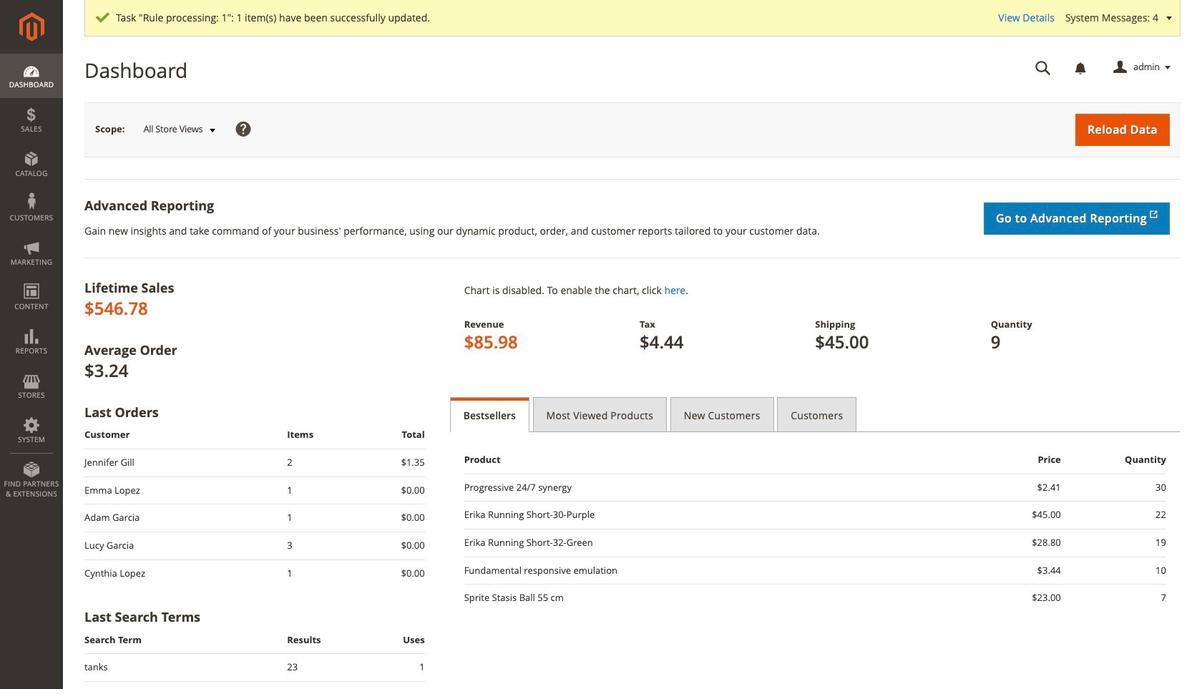 Task type: describe. For each thing, give the bounding box(es) containing it.
magento admin panel image
[[19, 12, 44, 41]]



Task type: locate. For each thing, give the bounding box(es) containing it.
tab list
[[450, 397, 1181, 432]]

None text field
[[1025, 55, 1061, 80]]

menu bar
[[0, 54, 63, 506]]



